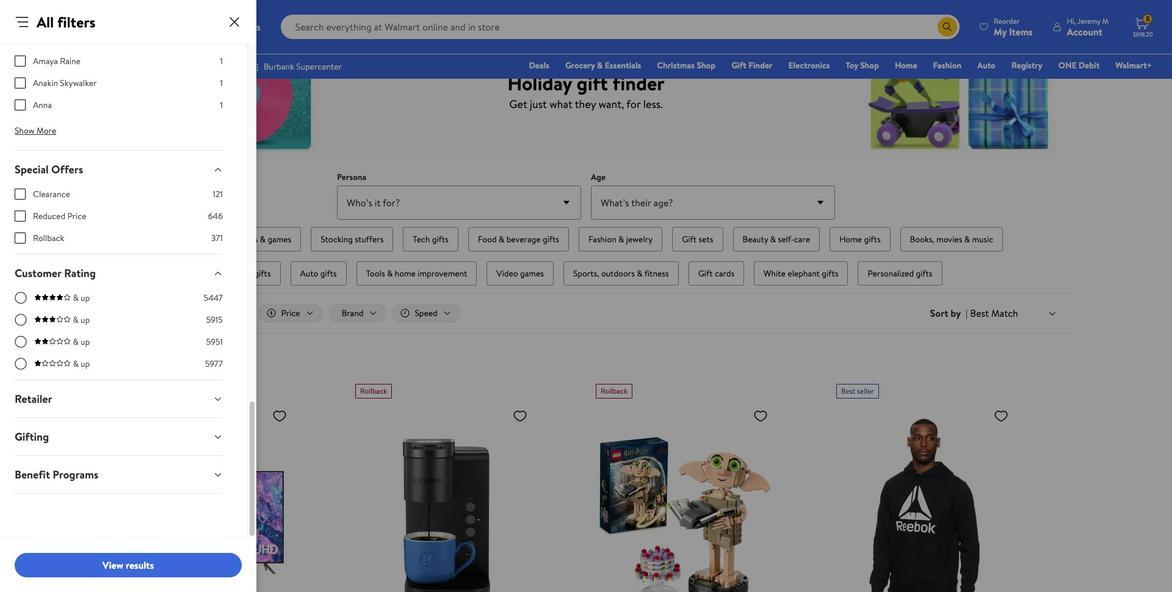 Task type: locate. For each thing, give the bounding box(es) containing it.
gift cards list item
[[686, 259, 747, 288]]

shop
[[697, 59, 716, 71], [860, 59, 879, 71]]

1 horizontal spatial games
[[520, 267, 544, 280]]

beauty & self-care button
[[733, 227, 820, 252]]

home
[[895, 59, 918, 71], [840, 233, 862, 245]]

& up for 5915
[[73, 314, 90, 326]]

games right toys at the left of page
[[268, 233, 291, 245]]

1 horizontal spatial rollback
[[360, 386, 387, 396]]

persona
[[337, 171, 367, 183]]

outdoors
[[601, 267, 635, 280]]

2 up from the top
[[81, 314, 90, 326]]

gift inside gift cards button
[[698, 267, 713, 280]]

reduced
[[33, 210, 65, 222]]

5915
[[206, 314, 223, 326]]

Walmart Site-Wide search field
[[281, 15, 960, 39]]

0 vertical spatial home
[[895, 59, 918, 71]]

clearance
[[33, 188, 70, 200]]

1 shop from the left
[[697, 59, 716, 71]]

gifts inside list item
[[916, 267, 933, 280]]

walmart image
[[20, 17, 99, 37]]

gift left sets on the top right of the page
[[682, 233, 697, 245]]

essentials
[[605, 59, 641, 71]]

holiday gift finder image
[[115, 27, 1058, 159]]

price inside the special offers group
[[67, 210, 86, 222]]

4 & up from the top
[[73, 358, 90, 370]]

white elephant gifts button
[[754, 261, 848, 286]]

games inside button
[[268, 233, 291, 245]]

fashion & jewelry list item
[[576, 225, 665, 254]]

auto inside button
[[300, 267, 318, 280]]

fashion left jewelry
[[589, 233, 617, 245]]

electronics
[[789, 59, 830, 71]]

2 vertical spatial gift
[[698, 267, 713, 280]]

books, movies & music
[[910, 233, 994, 245]]

personalized gifts list item
[[856, 259, 945, 288]]

debit
[[1079, 59, 1100, 71]]

gift sets
[[682, 233, 714, 245]]

gifts for auto gifts
[[320, 267, 337, 280]]

gifts up personalized
[[864, 233, 881, 245]]

shop right toy on the right of page
[[860, 59, 879, 71]]

games right video
[[520, 267, 544, 280]]

2 1 from the top
[[220, 55, 223, 67]]

gifts right the beverage
[[543, 233, 559, 245]]

up for 5977
[[81, 358, 90, 370]]

fashion & jewelry button
[[579, 227, 663, 252]]

3 up from the top
[[81, 336, 90, 348]]

(1000+)
[[174, 345, 207, 358]]

rollback inside the special offers group
[[33, 232, 64, 244]]

toys & games button
[[232, 227, 301, 252]]

tools & home improvement
[[366, 267, 467, 280]]

special offers group
[[15, 188, 223, 254]]

gift sets list item
[[670, 225, 726, 254]]

amaya raine
[[33, 55, 81, 67]]

auto
[[978, 59, 996, 71], [300, 267, 318, 280]]

price right reduced
[[67, 210, 86, 222]]

0 horizontal spatial games
[[268, 233, 291, 245]]

gifting
[[15, 429, 49, 445]]

get
[[509, 96, 527, 111]]

1 vertical spatial home
[[840, 233, 862, 245]]

registry link
[[1006, 59, 1048, 72]]

home inside button
[[840, 233, 862, 245]]

pet gifts button
[[230, 261, 281, 286]]

2 horizontal spatial rollback
[[601, 386, 628, 396]]

one debit link
[[1053, 59, 1105, 72]]

add to favorites list, samsung 43" class cu7000b crystal uhd 4k smart television un43cu7000bxza image
[[272, 409, 287, 424]]

0 vertical spatial price
[[67, 210, 86, 222]]

movies
[[937, 233, 963, 245]]

shop right christmas
[[697, 59, 716, 71]]

gifts right tech on the left top
[[432, 233, 449, 245]]

auto gifts
[[300, 267, 337, 280]]

1 horizontal spatial home
[[895, 59, 918, 71]]

auto right pet gifts button
[[300, 267, 318, 280]]

0 horizontal spatial gift
[[682, 233, 697, 245]]

customer rating option group
[[15, 292, 223, 380]]

for
[[627, 96, 641, 111]]

group
[[142, 225, 1031, 288]]

character group
[[15, 33, 223, 121]]

add to favorites list, keurig k-express essentials single serve k-cup pod coffee maker, black image
[[513, 409, 528, 424]]

gifts for tech gifts
[[432, 233, 449, 245]]

0 vertical spatial fashion
[[933, 59, 962, 71]]

4 out of 5 stars and up, 5447 items radio
[[15, 292, 27, 304]]

gift inside button
[[682, 233, 697, 245]]

gifts inside 'list item'
[[432, 233, 449, 245]]

home left the fashion link
[[895, 59, 918, 71]]

gift
[[732, 59, 747, 71], [682, 233, 697, 245], [698, 267, 713, 280]]

grocery & essentials
[[565, 59, 641, 71]]

gifts for pet gifts
[[254, 267, 271, 280]]

walmart+ link
[[1110, 59, 1158, 72]]

1 vertical spatial fashion
[[589, 233, 617, 245]]

results
[[126, 559, 154, 572]]

& up
[[73, 292, 90, 304], [73, 314, 90, 326], [73, 336, 90, 348], [73, 358, 90, 370]]

0 horizontal spatial auto
[[300, 267, 318, 280]]

auto link
[[972, 59, 1001, 72]]

1 vertical spatial auto
[[300, 267, 318, 280]]

retailer
[[15, 391, 52, 407]]

seller
[[857, 386, 874, 396]]

sports, outdoors & fitness button
[[564, 261, 679, 286]]

gifts right personalized
[[916, 267, 933, 280]]

1 vertical spatial games
[[520, 267, 544, 280]]

646
[[208, 210, 223, 222]]

finder
[[749, 59, 773, 71]]

top picks
[[179, 233, 212, 245]]

auto for auto
[[978, 59, 996, 71]]

samsung 43" class cu7000b crystal uhd 4k smart television un43cu7000bxza image
[[115, 404, 292, 592]]

4 1 from the top
[[220, 99, 223, 111]]

anna
[[33, 99, 52, 111]]

3 out of 5 stars and up, 5915 items radio
[[15, 314, 27, 326]]

gifts down stocking
[[320, 267, 337, 280]]

0 vertical spatial auto
[[978, 59, 996, 71]]

1 & up from the top
[[73, 292, 90, 304]]

gifts inside "list item"
[[822, 267, 839, 280]]

gifts right elephant
[[822, 267, 839, 280]]

white elephant gifts list item
[[752, 259, 851, 288]]

gifts right pet
[[254, 267, 271, 280]]

fashion inside button
[[589, 233, 617, 245]]

top picks list item
[[167, 225, 225, 254]]

lego harry potter dobby the house-elf building toy set, makes a great birthday and christmas gift, authentically detailed build and display model of a beloved character, 76421 image
[[596, 404, 773, 592]]

in-store
[[210, 307, 240, 319]]

gift for gift cards
[[698, 267, 713, 280]]

5447
[[204, 292, 223, 304]]

gift finder link
[[726, 59, 778, 72]]

gift inside gift finder "link"
[[732, 59, 747, 71]]

1 horizontal spatial fashion
[[933, 59, 962, 71]]

what
[[550, 96, 573, 111]]

just
[[530, 96, 547, 111]]

2 & up from the top
[[73, 314, 90, 326]]

rollback for lego harry potter dobby the house-elf building toy set, makes a great birthday and christmas gift, authentically detailed build and display model of a beloved character, 76421 image
[[601, 386, 628, 396]]

more
[[37, 125, 56, 137]]

pet gifts list item
[[227, 259, 283, 288]]

1 up from the top
[[81, 292, 90, 304]]

home gifts button
[[830, 227, 891, 252]]

all filters
[[37, 12, 95, 32]]

0 vertical spatial gift
[[732, 59, 747, 71]]

walmart+
[[1116, 59, 1152, 71]]

fashion left auto link on the right
[[933, 59, 962, 71]]

grocery & essentials link
[[560, 59, 647, 72]]

one debit
[[1059, 59, 1100, 71]]

toys & games
[[242, 233, 291, 245]]

1 1 from the top
[[220, 33, 223, 45]]

gift left 'finder'
[[732, 59, 747, 71]]

0 horizontal spatial price
[[67, 210, 86, 222]]

1 horizontal spatial shop
[[860, 59, 879, 71]]

0 horizontal spatial shop
[[697, 59, 716, 71]]

auto right the fashion link
[[978, 59, 996, 71]]

&
[[597, 59, 603, 71], [260, 233, 266, 245], [499, 233, 505, 245], [619, 233, 624, 245], [770, 233, 776, 245], [965, 233, 970, 245], [387, 267, 393, 280], [637, 267, 643, 280], [73, 292, 79, 304], [73, 314, 79, 326], [73, 336, 79, 348], [73, 358, 79, 370]]

1 vertical spatial gift
[[682, 233, 697, 245]]

2 shop from the left
[[860, 59, 879, 71]]

1 horizontal spatial price
[[112, 368, 134, 382]]

1 horizontal spatial gift
[[698, 267, 713, 280]]

3 1 from the top
[[220, 77, 223, 89]]

tech gifts
[[413, 233, 449, 245]]

white
[[764, 267, 786, 280]]

toys & games list item
[[230, 225, 304, 254]]

0 horizontal spatial rollback
[[33, 232, 64, 244]]

5977
[[205, 358, 223, 370]]

None checkbox
[[15, 78, 26, 89], [15, 100, 26, 111], [15, 233, 26, 244], [15, 78, 26, 89], [15, 100, 26, 111], [15, 233, 26, 244]]

shop for toy shop
[[860, 59, 879, 71]]

gift for gift finder
[[732, 59, 747, 71]]

4 up from the top
[[81, 358, 90, 370]]

view
[[102, 559, 123, 572]]

sports, outdoors & fitness list item
[[561, 259, 681, 288]]

gift left cards
[[698, 267, 713, 280]]

price left 'when'
[[112, 368, 134, 382]]

2 horizontal spatial gift
[[732, 59, 747, 71]]

show more
[[15, 125, 56, 137]]

tools & home improvement button
[[356, 261, 477, 286]]

picks
[[194, 233, 212, 245]]

& up for 5951
[[73, 336, 90, 348]]

0 horizontal spatial fashion
[[589, 233, 617, 245]]

personalized gifts
[[868, 267, 933, 280]]

1 for anakin skywalker
[[220, 77, 223, 89]]

1 horizontal spatial auto
[[978, 59, 996, 71]]

fitness
[[645, 267, 669, 280]]

holiday
[[508, 69, 572, 96]]

benefit
[[15, 467, 50, 482]]

toy shop link
[[840, 59, 885, 72]]

None checkbox
[[15, 56, 26, 67], [15, 189, 26, 200], [15, 211, 26, 222], [15, 56, 26, 67], [15, 189, 26, 200], [15, 211, 26, 222]]

|
[[966, 307, 968, 320]]

0 vertical spatial games
[[268, 233, 291, 245]]

white elephant gifts
[[764, 267, 839, 280]]

0 horizontal spatial home
[[840, 233, 862, 245]]

home right care
[[840, 233, 862, 245]]

gift sets button
[[672, 227, 723, 252]]

grocery
[[565, 59, 595, 71]]

3 & up from the top
[[73, 336, 90, 348]]



Task type: describe. For each thing, give the bounding box(es) containing it.
stocking stuffers list item
[[309, 225, 396, 254]]

home gifts
[[840, 233, 881, 245]]

care
[[794, 233, 810, 245]]

food
[[478, 233, 497, 245]]

want,
[[599, 96, 624, 111]]

home link
[[890, 59, 923, 72]]

online
[[207, 368, 233, 382]]

skywalker
[[60, 77, 97, 89]]

customer
[[15, 266, 61, 281]]

sort
[[930, 307, 949, 320]]

christmas shop link
[[652, 59, 721, 72]]

home
[[395, 267, 416, 280]]

up for 5915
[[81, 314, 90, 326]]

1 vertical spatial price
[[112, 368, 134, 382]]

view results
[[102, 559, 154, 572]]

121
[[213, 188, 223, 200]]

reduced price
[[33, 210, 86, 222]]

& inside list item
[[260, 233, 266, 245]]

food & beverage gifts list item
[[466, 225, 572, 254]]

christmas
[[657, 59, 695, 71]]

offers
[[51, 162, 83, 177]]

aliens
[[33, 33, 55, 45]]

gift
[[577, 69, 608, 96]]

personalized
[[868, 267, 914, 280]]

elephant
[[788, 267, 820, 280]]

registry
[[1012, 59, 1043, 71]]

& up for 5977
[[73, 358, 90, 370]]

1 out of 5 stars and up, 5977 items radio
[[15, 358, 27, 370]]

special
[[15, 162, 49, 177]]

retailer button
[[5, 380, 233, 418]]

games inside "button"
[[520, 267, 544, 280]]

food & beverage gifts button
[[468, 227, 569, 252]]

toy
[[846, 59, 858, 71]]

& up for 5447
[[73, 292, 90, 304]]

in-
[[210, 307, 221, 319]]

fashion link
[[928, 59, 967, 72]]

special offers
[[15, 162, 83, 177]]

customer rating button
[[5, 255, 233, 292]]

special offers button
[[5, 151, 233, 188]]

legal information image
[[238, 370, 247, 380]]

one
[[1059, 59, 1077, 71]]

sports, outdoors & fitness
[[573, 267, 669, 280]]

sort and filter section element
[[98, 294, 1075, 333]]

raine
[[60, 55, 81, 67]]

1 for anna
[[220, 99, 223, 111]]

best
[[841, 386, 856, 396]]

stocking stuffers button
[[311, 227, 393, 252]]

video games
[[497, 267, 544, 280]]

gift cards button
[[689, 261, 744, 286]]

1 for aliens
[[220, 33, 223, 45]]

gifts for personalized gifts
[[916, 267, 933, 280]]

tools
[[366, 267, 385, 280]]

tech
[[413, 233, 430, 245]]

reebok men's delta logo hoodie, sizes s-3xl image
[[837, 404, 1014, 592]]

2 out of 5 stars and up, 5951 items radio
[[15, 336, 27, 348]]

5951
[[206, 336, 223, 348]]

show more button
[[5, 121, 66, 140]]

add to favorites list, reebok men's delta logo hoodie, sizes s-3xl image
[[994, 409, 1009, 424]]

beauty
[[743, 233, 768, 245]]

tools & home improvement list item
[[354, 259, 480, 288]]

tech gifts list item
[[401, 225, 461, 254]]

price when purchased online
[[112, 368, 233, 382]]

toys
[[242, 233, 258, 245]]

jewelry
[[626, 233, 653, 245]]

rating
[[64, 266, 96, 281]]

gifts for home gifts
[[864, 233, 881, 245]]

tech gifts button
[[403, 227, 458, 252]]

benefit programs button
[[5, 456, 233, 493]]

books, movies & music list item
[[898, 225, 1006, 254]]

home for home
[[895, 59, 918, 71]]

8 $618.20
[[1133, 14, 1153, 38]]

filters
[[57, 12, 95, 32]]

group containing top picks
[[142, 225, 1031, 288]]

less.
[[643, 96, 663, 111]]

food & beverage gifts
[[478, 233, 559, 245]]

deals link
[[524, 59, 555, 72]]

gifting button
[[5, 418, 233, 456]]

amaya
[[33, 55, 58, 67]]

up for 5447
[[81, 292, 90, 304]]

beauty & self-care list item
[[731, 225, 823, 254]]

purchased
[[161, 368, 205, 382]]

fashion for fashion & jewelry
[[589, 233, 617, 245]]

in-store button
[[187, 303, 253, 323]]

pet
[[240, 267, 252, 280]]

top picks button
[[169, 227, 222, 252]]

personalized gifts button
[[858, 261, 943, 286]]

improvement
[[418, 267, 467, 280]]

customer rating
[[15, 266, 96, 281]]

auto for auto gifts
[[300, 267, 318, 280]]

age
[[591, 171, 606, 183]]

all filters dialog
[[0, 0, 256, 592]]

sort by |
[[930, 307, 968, 320]]

holiday gift finder get just what they want, for less.
[[508, 69, 665, 111]]

home for home gifts
[[840, 233, 862, 245]]

video games list item
[[484, 259, 556, 288]]

music
[[972, 233, 994, 245]]

fashion for fashion
[[933, 59, 962, 71]]

they
[[575, 96, 596, 111]]

christmas shop
[[657, 59, 716, 71]]

benefit programs
[[15, 467, 98, 482]]

anakin skywalker
[[33, 77, 97, 89]]

up for 5951
[[81, 336, 90, 348]]

home gifts list item
[[827, 225, 893, 254]]

shop for christmas shop
[[697, 59, 716, 71]]

sports,
[[573, 267, 599, 280]]

1 for amaya raine
[[220, 55, 223, 67]]

auto gifts list item
[[288, 259, 349, 288]]

close panel image
[[227, 15, 242, 29]]

keurig k-express essentials single serve k-cup pod coffee maker, black image
[[355, 404, 532, 592]]

add to favorites list, lego harry potter dobby the house-elf building toy set, makes a great birthday and christmas gift, authentically detailed build and display model of a beloved character, 76421 image
[[754, 409, 768, 424]]

stocking stuffers
[[321, 233, 384, 245]]

best seller
[[841, 386, 874, 396]]

gift for gift sets
[[682, 233, 697, 245]]

rollback for keurig k-express essentials single serve k-cup pod coffee maker, black image
[[360, 386, 387, 396]]

cards
[[715, 267, 735, 280]]

Search search field
[[281, 15, 960, 39]]



Task type: vqa. For each thing, say whether or not it's contained in the screenshot.
Gift within the button
yes



